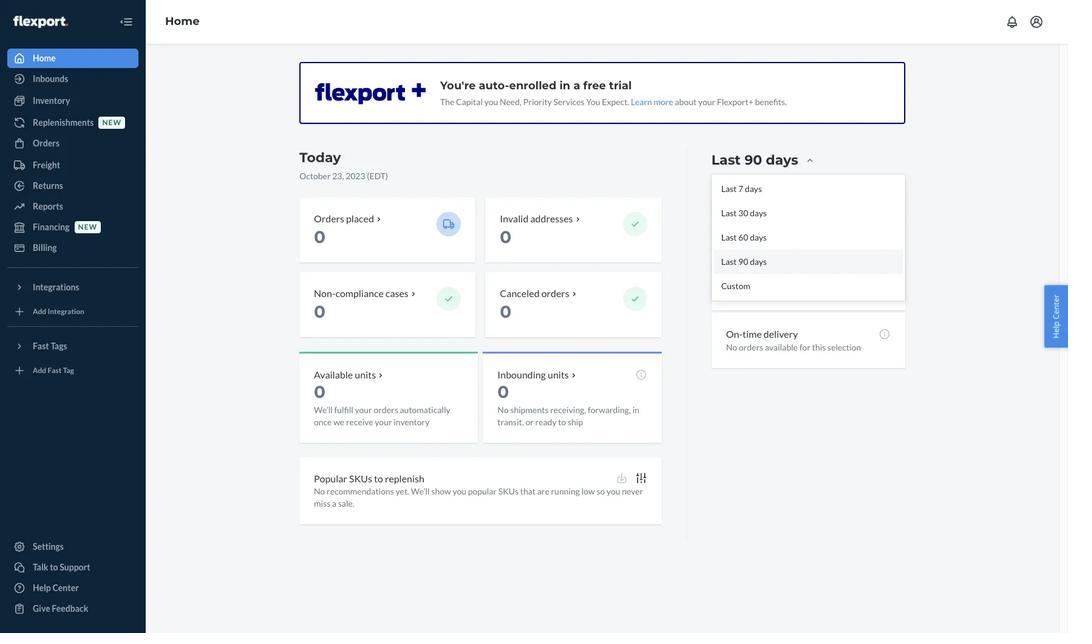 Task type: vqa. For each thing, say whether or not it's contained in the screenshot.
the right YOUR
yes



Task type: describe. For each thing, give the bounding box(es) containing it.
0 for non-
[[314, 301, 326, 322]]

give
[[33, 603, 50, 614]]

invalid
[[500, 213, 529, 224]]

last 60 days
[[722, 232, 767, 242]]

0 for invalid
[[500, 227, 512, 247]]

a inside you're auto-enrolled in a free trial the capital you need, priority services you expect. learn more about your flexport+ benefits.
[[574, 79, 581, 92]]

on-time delivery
[[727, 328, 799, 339]]

new for financing
[[78, 223, 97, 232]]

running
[[551, 486, 580, 497]]

2 horizontal spatial you
[[607, 486, 621, 497]]

this for delivery
[[813, 342, 827, 352]]

time for shipping
[[743, 270, 762, 282]]

last 7 days
[[722, 184, 762, 194]]

inbounds link
[[7, 69, 139, 89]]

integrations button
[[7, 278, 139, 297]]

0 for canceled
[[500, 301, 512, 322]]

your inside you're auto-enrolled in a free trial the capital you need, priority services you expect. learn more about your flexport+ benefits.
[[699, 97, 716, 107]]

you
[[587, 97, 601, 107]]

add fast tag
[[33, 366, 74, 375]]

help inside button
[[1052, 321, 1062, 339]]

shipments
[[511, 404, 549, 415]]

last left 60
[[722, 232, 737, 242]]

delivered
[[727, 213, 768, 224]]

0 horizontal spatial center
[[53, 583, 79, 593]]

help center inside help center button
[[1052, 295, 1062, 339]]

1 horizontal spatial your
[[375, 417, 392, 427]]

expect.
[[602, 97, 630, 107]]

forwarding,
[[588, 404, 631, 415]]

orders for orders placed
[[314, 213, 345, 224]]

you inside you're auto-enrolled in a free trial the capital you need, priority services you expect. learn more about your flexport+ benefits.
[[485, 97, 498, 107]]

close navigation image
[[119, 15, 134, 29]]

for for on-time shipping
[[800, 284, 811, 295]]

auto-
[[479, 79, 510, 92]]

no for popular skus to replenish
[[314, 486, 325, 497]]

last down 25,
[[722, 184, 737, 194]]

receive
[[346, 417, 374, 427]]

popular
[[314, 472, 347, 484]]

help center inside help center link
[[33, 583, 79, 593]]

add integration link
[[7, 302, 139, 321]]

non-
[[314, 287, 336, 299]]

canceled
[[500, 287, 540, 299]]

settings
[[33, 541, 64, 552]]

custom
[[722, 281, 751, 291]]

add integration
[[33, 307, 84, 316]]

oct
[[764, 173, 778, 183]]

placed
[[346, 213, 374, 224]]

show
[[432, 486, 451, 497]]

more
[[654, 97, 674, 107]]

priority
[[524, 97, 552, 107]]

addresses
[[531, 213, 573, 224]]

learn
[[631, 97, 653, 107]]

add for add fast tag
[[33, 366, 46, 375]]

a inside "no recommendations yet. we'll show you popular skus that are running low so you never miss a sale."
[[332, 499, 337, 509]]

available inside delivered orders no orders available for this selection
[[766, 227, 798, 237]]

in inside you're auto-enrolled in a free trial the capital you need, priority services you expect. learn more about your flexport+ benefits.
[[560, 79, 571, 92]]

2023 inside today october 23, 2023 ( edt )
[[346, 171, 366, 181]]

1 horizontal spatial (
[[814, 173, 816, 183]]

no inside delivered orders no orders available for this selection
[[727, 227, 738, 237]]

inbounds
[[33, 74, 68, 84]]

0 vertical spatial home
[[165, 15, 200, 28]]

you're auto-enrolled in a free trial the capital you need, priority services you expect. learn more about your flexport+ benefits.
[[441, 79, 788, 107]]

help center button
[[1045, 285, 1069, 348]]

days right 30
[[750, 208, 767, 218]]

fast tags
[[33, 341, 67, 351]]

inventory link
[[7, 91, 139, 111]]

returns link
[[7, 176, 139, 196]]

tag
[[63, 366, 74, 375]]

or
[[526, 417, 534, 427]]

0 for orders
[[314, 227, 326, 247]]

inventory
[[394, 417, 430, 427]]

reports
[[33, 201, 63, 211]]

non-compliance cases
[[314, 287, 409, 299]]

( inside today october 23, 2023 ( edt )
[[367, 171, 370, 181]]

capital
[[456, 97, 483, 107]]

open account menu image
[[1030, 15, 1045, 29]]

are
[[538, 486, 550, 497]]

cases
[[386, 287, 409, 299]]

help center link
[[7, 578, 139, 598]]

automatically
[[400, 404, 451, 415]]

orders down on-time shipping
[[739, 284, 764, 295]]

settings link
[[7, 537, 139, 557]]

no inside 0 no shipments receiving, forwarding, in transit, or ready to ship
[[498, 404, 509, 415]]

2 horizontal spatial 2023
[[792, 173, 812, 183]]

available units
[[314, 369, 376, 380]]

open notifications image
[[1006, 15, 1020, 29]]

available
[[314, 369, 353, 380]]

fulfill
[[335, 404, 354, 415]]

0 no shipments receiving, forwarding, in transit, or ready to ship
[[498, 381, 640, 427]]

no recommendations yet. we'll show you popular skus that are running low so you never miss a sale.
[[314, 486, 644, 509]]

learn more link
[[631, 97, 674, 107]]

no orders available for this selection for shipping
[[727, 284, 862, 295]]

that
[[521, 486, 536, 497]]

-
[[759, 173, 762, 183]]

trial
[[609, 79, 632, 92]]

1 horizontal spatial )
[[832, 173, 835, 183]]

days up on-time shipping
[[750, 256, 767, 267]]

0 we'll fulfill your orders automatically once we receive your inventory
[[314, 381, 451, 427]]

freight link
[[7, 156, 139, 175]]

1 vertical spatial help
[[33, 583, 51, 593]]

25,
[[724, 173, 736, 183]]

last 30 days
[[722, 208, 767, 218]]

0 vertical spatial last 90 days
[[712, 152, 799, 168]]

jul
[[712, 173, 723, 183]]

30
[[739, 208, 749, 218]]

inbounding
[[498, 369, 546, 380]]

october
[[300, 171, 331, 181]]

invalid addresses
[[500, 213, 573, 224]]

ready
[[536, 417, 557, 427]]

no orders available for this selection for delivery
[[727, 342, 862, 352]]

transit,
[[498, 417, 524, 427]]

once
[[314, 417, 332, 427]]

0 vertical spatial skus
[[349, 472, 372, 484]]

popular skus to replenish
[[314, 472, 425, 484]]

this for shipping
[[813, 284, 827, 295]]

1 horizontal spatial home link
[[165, 15, 200, 28]]

orders for orders
[[33, 138, 60, 148]]

0 vertical spatial 90
[[745, 152, 763, 168]]

fast tags button
[[7, 337, 139, 356]]

freight
[[33, 160, 60, 170]]

available for shipping
[[766, 284, 798, 295]]

units for inbounding units
[[548, 369, 569, 380]]

1 horizontal spatial 23,
[[779, 173, 791, 183]]

1 horizontal spatial edt
[[816, 173, 832, 183]]

financing
[[33, 222, 70, 232]]

orders right delivered
[[770, 213, 798, 224]]

this inside delivered orders no orders available for this selection
[[813, 227, 827, 237]]



Task type: locate. For each thing, give the bounding box(es) containing it.
( right oct
[[814, 173, 816, 183]]

add down fast tags
[[33, 366, 46, 375]]

you down auto-
[[485, 97, 498, 107]]

0 vertical spatial this
[[813, 227, 827, 237]]

1 for from the top
[[800, 227, 811, 237]]

0 horizontal spatial home link
[[7, 49, 139, 68]]

1 vertical spatial add
[[33, 366, 46, 375]]

1 horizontal spatial units
[[548, 369, 569, 380]]

0 down invalid
[[500, 227, 512, 247]]

yet.
[[396, 486, 410, 497]]

2 available from the top
[[766, 284, 798, 295]]

1 horizontal spatial 2023
[[738, 173, 757, 183]]

on- down 60
[[727, 270, 743, 282]]

2 on- from the top
[[727, 328, 743, 339]]

we'll inside 0 we'll fulfill your orders automatically once we receive your inventory
[[314, 404, 333, 415]]

0 down non- on the top of the page
[[314, 301, 326, 322]]

edt right oct
[[816, 173, 832, 183]]

compliance
[[336, 287, 384, 299]]

available down 'delivery'
[[766, 342, 798, 352]]

jul 25, 2023 - oct 23, 2023 ( edt )
[[712, 173, 835, 183]]

fast inside "fast tags" dropdown button
[[33, 341, 49, 351]]

) inside today october 23, 2023 ( edt )
[[386, 171, 388, 181]]

to up the recommendations
[[374, 472, 383, 484]]

1 horizontal spatial skus
[[499, 486, 519, 497]]

orders up inventory
[[374, 404, 398, 415]]

home up inbounds
[[33, 53, 56, 63]]

0 vertical spatial for
[[800, 227, 811, 237]]

time for delivery
[[743, 328, 762, 339]]

today
[[300, 149, 341, 166]]

2 horizontal spatial your
[[699, 97, 716, 107]]

add inside add fast tag "link"
[[33, 366, 46, 375]]

free
[[584, 79, 606, 92]]

( up placed at the left of the page
[[367, 171, 370, 181]]

in up services
[[560, 79, 571, 92]]

1 horizontal spatial in
[[633, 404, 640, 415]]

you right so
[[607, 486, 621, 497]]

days right 7
[[745, 184, 762, 194]]

units up 0 no shipments receiving, forwarding, in transit, or ready to ship on the bottom of the page
[[548, 369, 569, 380]]

units
[[355, 369, 376, 380], [548, 369, 569, 380]]

0 horizontal spatial orders
[[33, 138, 60, 148]]

1 on- from the top
[[727, 270, 743, 282]]

0 vertical spatial home link
[[165, 15, 200, 28]]

1 vertical spatial we'll
[[411, 486, 430, 497]]

1 vertical spatial home link
[[7, 49, 139, 68]]

0 vertical spatial on-
[[727, 270, 743, 282]]

0 vertical spatial fast
[[33, 341, 49, 351]]

3 this from the top
[[813, 342, 827, 352]]

last up custom
[[722, 256, 737, 267]]

3 available from the top
[[766, 342, 798, 352]]

0
[[314, 227, 326, 247], [500, 227, 512, 247], [314, 301, 326, 322], [500, 301, 512, 322], [314, 381, 326, 402], [498, 381, 509, 402]]

add fast tag link
[[7, 361, 139, 380]]

you're
[[441, 79, 476, 92]]

1 vertical spatial available
[[766, 284, 798, 295]]

edt up placed at the left of the page
[[370, 171, 386, 181]]

we'll
[[314, 404, 333, 415], [411, 486, 430, 497]]

60
[[739, 232, 749, 242]]

1 vertical spatial selection
[[828, 284, 862, 295]]

support
[[60, 562, 90, 572]]

1 selection from the top
[[828, 227, 862, 237]]

selection
[[828, 227, 862, 237], [828, 284, 862, 295], [828, 342, 862, 352]]

0 horizontal spatial we'll
[[314, 404, 333, 415]]

0 vertical spatial center
[[1052, 295, 1062, 319]]

skus
[[349, 472, 372, 484], [499, 486, 519, 497]]

0 vertical spatial new
[[102, 118, 122, 127]]

skus up the recommendations
[[349, 472, 372, 484]]

1 horizontal spatial a
[[574, 79, 581, 92]]

give feedback
[[33, 603, 88, 614]]

1 time from the top
[[743, 270, 762, 282]]

receiving,
[[551, 404, 587, 415]]

0 vertical spatial we'll
[[314, 404, 333, 415]]

no for on-time shipping
[[727, 284, 738, 295]]

1 horizontal spatial new
[[102, 118, 122, 127]]

fast left tags
[[33, 341, 49, 351]]

days right 60
[[750, 232, 767, 242]]

2 vertical spatial selection
[[828, 342, 862, 352]]

in right forwarding,
[[633, 404, 640, 415]]

no up the miss
[[314, 486, 325, 497]]

orders up freight
[[33, 138, 60, 148]]

the
[[441, 97, 455, 107]]

1 vertical spatial help center
[[33, 583, 79, 593]]

2 add from the top
[[33, 366, 46, 375]]

2023 right oct
[[792, 173, 812, 183]]

1 horizontal spatial home
[[165, 15, 200, 28]]

available for delivery
[[766, 342, 798, 352]]

1 no orders available for this selection from the top
[[727, 284, 862, 295]]

to
[[559, 417, 567, 427], [374, 472, 383, 484], [50, 562, 58, 572]]

add left integration on the top left of the page
[[33, 307, 46, 316]]

1 horizontal spatial center
[[1052, 295, 1062, 319]]

center
[[1052, 295, 1062, 319], [53, 583, 79, 593]]

0 down orders placed
[[314, 227, 326, 247]]

time left 'delivery'
[[743, 328, 762, 339]]

new for replenishments
[[102, 118, 122, 127]]

integrations
[[33, 282, 79, 292]]

0 inside 0 no shipments receiving, forwarding, in transit, or ready to ship
[[498, 381, 509, 402]]

0 horizontal spatial you
[[453, 486, 467, 497]]

new
[[102, 118, 122, 127], [78, 223, 97, 232]]

1 vertical spatial this
[[813, 284, 827, 295]]

0 vertical spatial add
[[33, 307, 46, 316]]

for inside delivered orders no orders available for this selection
[[800, 227, 811, 237]]

0 vertical spatial time
[[743, 270, 762, 282]]

1 vertical spatial fast
[[48, 366, 62, 375]]

in inside 0 no shipments receiving, forwarding, in transit, or ready to ship
[[633, 404, 640, 415]]

your right the about
[[699, 97, 716, 107]]

3 for from the top
[[800, 342, 811, 352]]

2023 right october
[[346, 171, 366, 181]]

0 inside 0 we'll fulfill your orders automatically once we receive your inventory
[[314, 381, 326, 402]]

so
[[597, 486, 605, 497]]

last 90 days up -
[[712, 152, 799, 168]]

3 selection from the top
[[828, 342, 862, 352]]

2 time from the top
[[743, 328, 762, 339]]

2023 up last 7 days
[[738, 173, 757, 183]]

last up 25,
[[712, 152, 741, 168]]

0 horizontal spatial in
[[560, 79, 571, 92]]

new up 'orders' link
[[102, 118, 122, 127]]

add inside add integration link
[[33, 307, 46, 316]]

for for on-time delivery
[[800, 342, 811, 352]]

0 horizontal spatial to
[[50, 562, 58, 572]]

no down on-time shipping
[[727, 284, 738, 295]]

edt inside today october 23, 2023 ( edt )
[[370, 171, 386, 181]]

0 vertical spatial available
[[766, 227, 798, 237]]

0 horizontal spatial units
[[355, 369, 376, 380]]

tags
[[51, 341, 67, 351]]

0 horizontal spatial help
[[33, 583, 51, 593]]

1 available from the top
[[766, 227, 798, 237]]

1 vertical spatial your
[[355, 404, 372, 415]]

delivered orders no orders available for this selection
[[727, 213, 862, 237]]

you right show
[[453, 486, 467, 497]]

skus left that at the bottom of the page
[[499, 486, 519, 497]]

7
[[739, 184, 744, 194]]

1 vertical spatial a
[[332, 499, 337, 509]]

2 no orders available for this selection from the top
[[727, 342, 862, 352]]

1 horizontal spatial you
[[485, 97, 498, 107]]

new down reports link
[[78, 223, 97, 232]]

)
[[386, 171, 388, 181], [832, 173, 835, 183]]

replenish
[[385, 472, 425, 484]]

on- for on-time shipping
[[727, 270, 743, 282]]

billing
[[33, 242, 57, 253]]

0 horizontal spatial a
[[332, 499, 337, 509]]

0 down inbounding
[[498, 381, 509, 402]]

never
[[622, 486, 644, 497]]

fast left tag
[[48, 366, 62, 375]]

for
[[800, 227, 811, 237], [800, 284, 811, 295], [800, 342, 811, 352]]

we'll right yet.
[[411, 486, 430, 497]]

home right close navigation icon
[[165, 15, 200, 28]]

flexport logo image
[[13, 16, 68, 28]]

no for on-time delivery
[[727, 342, 738, 352]]

1 vertical spatial 90
[[739, 256, 749, 267]]

popular
[[468, 486, 497, 497]]

1 vertical spatial on-
[[727, 328, 743, 339]]

1 vertical spatial to
[[374, 472, 383, 484]]

inventory
[[33, 95, 70, 106]]

home link up the inbounds link
[[7, 49, 139, 68]]

1 vertical spatial time
[[743, 328, 762, 339]]

you
[[485, 97, 498, 107], [453, 486, 467, 497], [607, 486, 621, 497]]

0 vertical spatial a
[[574, 79, 581, 92]]

skus inside "no recommendations yet. we'll show you popular skus that are running low so you never miss a sale."
[[499, 486, 519, 497]]

no orders available for this selection
[[727, 284, 862, 295], [727, 342, 862, 352]]

to left ship
[[559, 417, 567, 427]]

23, inside today october 23, 2023 ( edt )
[[333, 171, 344, 181]]

0 horizontal spatial new
[[78, 223, 97, 232]]

1 vertical spatial new
[[78, 223, 97, 232]]

2 vertical spatial this
[[813, 342, 827, 352]]

orders left placed at the left of the page
[[314, 213, 345, 224]]

2 this from the top
[[813, 284, 827, 295]]

a left sale.
[[332, 499, 337, 509]]

time left shipping
[[743, 270, 762, 282]]

0 horizontal spatial your
[[355, 404, 372, 415]]

1 horizontal spatial to
[[374, 472, 383, 484]]

0 vertical spatial selection
[[828, 227, 862, 237]]

2 horizontal spatial to
[[559, 417, 567, 427]]

1 vertical spatial home
[[33, 53, 56, 63]]

90 up on-time shipping
[[739, 256, 749, 267]]

on-
[[727, 270, 743, 282], [727, 328, 743, 339]]

to right talk at the left of the page
[[50, 562, 58, 572]]

0 horizontal spatial help center
[[33, 583, 79, 593]]

90
[[745, 152, 763, 168], [739, 256, 749, 267]]

orders down delivered
[[739, 227, 764, 237]]

orders link
[[7, 134, 139, 153]]

no inside "no recommendations yet. we'll show you popular skus that are running low so you never miss a sale."
[[314, 486, 325, 497]]

0 vertical spatial no orders available for this selection
[[727, 284, 862, 295]]

available down the delivered orders button
[[766, 227, 798, 237]]

1 vertical spatial center
[[53, 583, 79, 593]]

reports link
[[7, 197, 139, 216]]

0 vertical spatial help center
[[1052, 295, 1062, 339]]

0 vertical spatial your
[[699, 97, 716, 107]]

units for available units
[[355, 369, 376, 380]]

2 units from the left
[[548, 369, 569, 380]]

1 vertical spatial orders
[[314, 213, 345, 224]]

selection for on-time delivery
[[828, 342, 862, 352]]

talk to support
[[33, 562, 90, 572]]

inbounding units
[[498, 369, 569, 380]]

1 vertical spatial last 90 days
[[722, 256, 767, 267]]

1 horizontal spatial orders
[[314, 213, 345, 224]]

need,
[[500, 97, 522, 107]]

talk
[[33, 562, 48, 572]]

2 vertical spatial to
[[50, 562, 58, 572]]

1 horizontal spatial help
[[1052, 321, 1062, 339]]

available down shipping
[[766, 284, 798, 295]]

2 vertical spatial your
[[375, 417, 392, 427]]

orders right canceled
[[542, 287, 570, 299]]

0 down available in the bottom of the page
[[314, 381, 326, 402]]

days up 'jul 25, 2023 - oct 23, 2023 ( edt )'
[[766, 152, 799, 168]]

center inside button
[[1052, 295, 1062, 319]]

0 vertical spatial orders
[[33, 138, 60, 148]]

to inside 0 no shipments receiving, forwarding, in transit, or ready to ship
[[559, 417, 567, 427]]

0 horizontal spatial (
[[367, 171, 370, 181]]

2 for from the top
[[800, 284, 811, 295]]

to inside button
[[50, 562, 58, 572]]

home link
[[165, 15, 200, 28], [7, 49, 139, 68]]

feedback
[[52, 603, 88, 614]]

1 vertical spatial for
[[800, 284, 811, 295]]

we'll up 'once'
[[314, 404, 333, 415]]

about
[[675, 97, 697, 107]]

1 add from the top
[[33, 307, 46, 316]]

no down the on-time delivery at the bottom right
[[727, 342, 738, 352]]

2 vertical spatial available
[[766, 342, 798, 352]]

0 vertical spatial in
[[560, 79, 571, 92]]

last left 30
[[722, 208, 737, 218]]

orders down the on-time delivery at the bottom right
[[739, 342, 764, 352]]

time
[[743, 270, 762, 282], [743, 328, 762, 339]]

sale.
[[338, 499, 355, 509]]

flexport+
[[718, 97, 754, 107]]

orders inside 0 we'll fulfill your orders automatically once we receive your inventory
[[374, 404, 398, 415]]

available
[[766, 227, 798, 237], [766, 284, 798, 295], [766, 342, 798, 352]]

replenishments
[[33, 117, 94, 128]]

we
[[334, 417, 345, 427]]

(
[[367, 171, 370, 181], [814, 173, 816, 183]]

0 horizontal spatial 23,
[[333, 171, 344, 181]]

0 horizontal spatial home
[[33, 53, 56, 63]]

on- left 'delivery'
[[727, 328, 743, 339]]

1 vertical spatial no orders available for this selection
[[727, 342, 862, 352]]

no left 60
[[727, 227, 738, 237]]

1 vertical spatial skus
[[499, 486, 519, 497]]

no orders available for this selection down 'delivery'
[[727, 342, 862, 352]]

0 down canceled
[[500, 301, 512, 322]]

0 vertical spatial help
[[1052, 321, 1062, 339]]

your
[[699, 97, 716, 107], [355, 404, 372, 415], [375, 417, 392, 427]]

23, right oct
[[779, 173, 791, 183]]

home
[[165, 15, 200, 28], [33, 53, 56, 63]]

0 vertical spatial to
[[559, 417, 567, 427]]

your up receive
[[355, 404, 372, 415]]

2 selection from the top
[[828, 284, 862, 295]]

delivered orders button
[[727, 212, 808, 226]]

home link right close navigation icon
[[165, 15, 200, 28]]

your right receive
[[375, 417, 392, 427]]

help center
[[1052, 295, 1062, 339], [33, 583, 79, 593]]

we'll inside "no recommendations yet. we'll show you popular skus that are running low so you never miss a sale."
[[411, 486, 430, 497]]

recommendations
[[327, 486, 394, 497]]

1 this from the top
[[813, 227, 827, 237]]

orders
[[33, 138, 60, 148], [314, 213, 345, 224]]

90 up -
[[745, 152, 763, 168]]

add for add integration
[[33, 307, 46, 316]]

low
[[582, 486, 595, 497]]

1 horizontal spatial we'll
[[411, 486, 430, 497]]

delivery
[[764, 328, 799, 339]]

on- for on-time delivery
[[727, 328, 743, 339]]

a left free
[[574, 79, 581, 92]]

no orders available for this selection down shipping
[[727, 284, 862, 295]]

0 horizontal spatial )
[[386, 171, 388, 181]]

1 horizontal spatial help center
[[1052, 295, 1062, 339]]

units right available in the bottom of the page
[[355, 369, 376, 380]]

on-time shipping
[[727, 270, 800, 282]]

1 vertical spatial in
[[633, 404, 640, 415]]

2 vertical spatial for
[[800, 342, 811, 352]]

1 units from the left
[[355, 369, 376, 380]]

selection inside delivered orders no orders available for this selection
[[828, 227, 862, 237]]

23, right october
[[333, 171, 344, 181]]

last 90 days up on-time shipping
[[722, 256, 767, 267]]

0 horizontal spatial skus
[[349, 472, 372, 484]]

fast inside add fast tag "link"
[[48, 366, 62, 375]]

help
[[1052, 321, 1062, 339], [33, 583, 51, 593]]

benefits.
[[756, 97, 788, 107]]

no up transit,
[[498, 404, 509, 415]]

selection for on-time shipping
[[828, 284, 862, 295]]

returns
[[33, 180, 63, 191]]

today october 23, 2023 ( edt )
[[300, 149, 388, 181]]

0 horizontal spatial 2023
[[346, 171, 366, 181]]

0 horizontal spatial edt
[[370, 171, 386, 181]]



